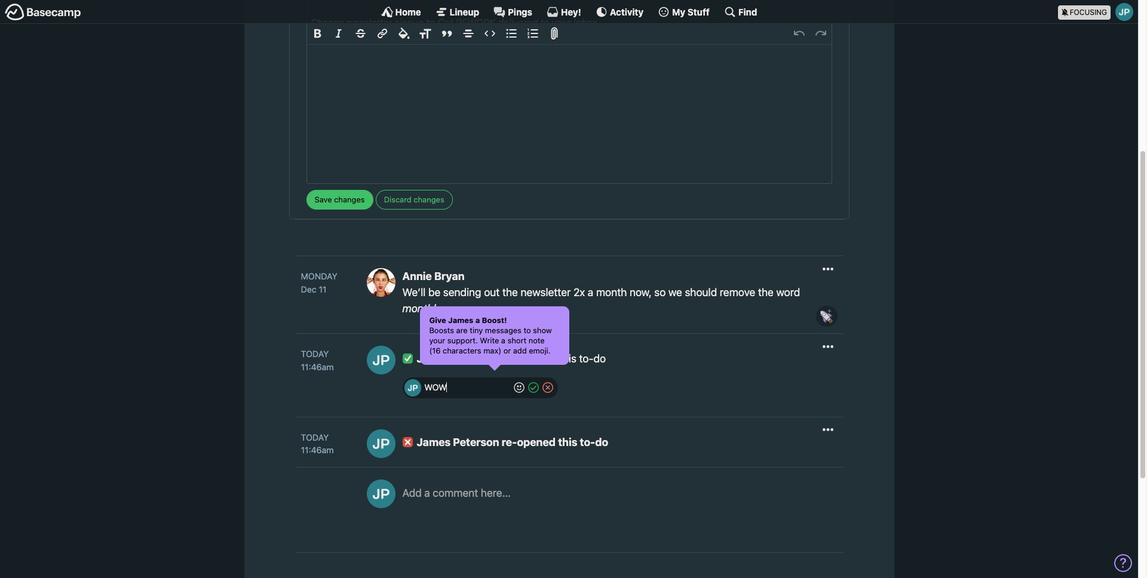 Task type: locate. For each thing, give the bounding box(es) containing it.
bryan
[[434, 270, 465, 283]]

0 vertical spatial to-
[[579, 353, 594, 365]]

0 vertical spatial today 11:46am
[[301, 349, 334, 372]]

a inside we'll be sending out the newsletter 2x a month now, so we should remove the word monthly.
[[588, 286, 594, 299]]

1 vertical spatial today element
[[301, 431, 329, 444]]

1 horizontal spatial the
[[758, 286, 774, 299]]

james for james peterson completed this to-do
[[417, 353, 451, 365]]

today 11:46am
[[301, 349, 334, 372], [301, 432, 334, 456]]

to left "get"
[[426, 18, 435, 28]]

inbox.
[[574, 18, 600, 28]]

0 vertical spatial your
[[552, 18, 571, 28]]

0 vertical spatial today element
[[301, 348, 329, 361]]

add a comment here…
[[403, 487, 511, 499]]

0 vertical spatial do
[[594, 353, 606, 365]]

0 horizontal spatial your
[[429, 336, 445, 345]]

discard changes
[[384, 195, 444, 204]]

are
[[456, 326, 468, 335]]

1 vertical spatial james
[[417, 353, 451, 365]]

To-do description: Add extra details or attach a file text field
[[307, 12, 832, 184]]

changes
[[414, 195, 444, 204]]

None submit
[[306, 190, 373, 210]]

or
[[504, 346, 511, 355]]

2 11:46am element from the top
[[301, 444, 355, 457]]

11:46am for james peterson completed this to-do
[[301, 362, 334, 372]]

newsletter
[[347, 18, 392, 28], [521, 286, 571, 299]]

the left word
[[758, 286, 774, 299]]

1 vertical spatial newsletter
[[521, 286, 571, 299]]

peterson
[[453, 353, 499, 365], [453, 436, 499, 449]]

james down boosts
[[417, 353, 451, 365]]

this right the emoji.
[[559, 353, 577, 365]]

hey!
[[561, 6, 581, 17]]

1 vertical spatial 11:46am element
[[301, 444, 355, 457]]

to up note
[[524, 326, 531, 335]]

1 today 11:46am from the top
[[301, 349, 334, 372]]

2 the from the left
[[758, 286, 774, 299]]

comment
[[433, 487, 478, 499]]

today
[[301, 349, 329, 359], [301, 432, 329, 443]]

the
[[503, 286, 518, 299], [758, 286, 774, 299]]

1 vertical spatial your
[[429, 336, 445, 345]]

to
[[426, 18, 435, 28], [541, 18, 549, 28], [524, 326, 531, 335]]

tiny
[[470, 326, 483, 335]]

today element
[[301, 348, 329, 361], [301, 431, 329, 444]]

monday link
[[301, 270, 355, 283]]

11
[[319, 284, 327, 294]]

today element for james peterson re‑opened this to-do
[[301, 431, 329, 444]]

james up are
[[448, 315, 474, 325]]

focusing button
[[1058, 0, 1138, 23]]

peterson down write
[[453, 353, 499, 365]]

to right delivered
[[541, 18, 549, 28]]

a up the tiny on the bottom left
[[476, 315, 480, 325]]

james peterson image
[[1116, 3, 1134, 21], [367, 346, 395, 375], [404, 379, 422, 397], [367, 429, 395, 458], [367, 480, 395, 508]]

newsletter inside we'll be sending out the newsletter 2x a month now, so we should remove the word monthly.
[[521, 286, 571, 299]]

james peterson re‑opened this to-do
[[417, 436, 609, 449]]

newsletter inside to-do description: add extra details or attach a file text field
[[347, 18, 392, 28]]

alert
[[420, 306, 570, 365]]

change
[[311, 18, 345, 28]]

switch accounts image
[[5, 3, 81, 22]]

2x
[[574, 286, 585, 299]]

11:46am
[[301, 362, 334, 372], [301, 445, 334, 456]]

1 vertical spatial peterson
[[453, 436, 499, 449]]

today for james peterson re‑opened this to-do
[[301, 432, 329, 443]]

a right add
[[425, 487, 430, 499]]

11:46am element for james peterson completed this to-do
[[301, 361, 355, 374]]

find
[[739, 6, 757, 17]]

today for james peterson completed this to-do
[[301, 349, 329, 359]]

1 vertical spatial to-
[[580, 436, 595, 449]]

now,
[[630, 286, 652, 299]]

newsletter left signup
[[347, 18, 392, 28]]

lineup link
[[435, 6, 479, 18]]

1 today from the top
[[301, 349, 329, 359]]

1 peterson from the top
[[453, 353, 499, 365]]

to-
[[579, 353, 594, 365], [580, 436, 595, 449]]

your down boosts
[[429, 336, 445, 345]]

a right 2x
[[588, 286, 594, 299]]

my
[[672, 6, 686, 17]]

discard changes link
[[376, 190, 453, 210]]

do
[[594, 353, 606, 365], [595, 436, 609, 449]]

0 vertical spatial today
[[301, 349, 329, 359]]

get
[[438, 18, 453, 28]]

a inside button
[[425, 487, 430, 499]]

1 horizontal spatial newsletter
[[521, 286, 571, 299]]

1 horizontal spatial to
[[524, 326, 531, 335]]

0 vertical spatial peterson
[[453, 353, 499, 365]]

1 11:46am element from the top
[[301, 361, 355, 374]]

james peterson image inside focusing popup button
[[1116, 3, 1134, 21]]

dec 11 link
[[301, 283, 355, 296]]

0 vertical spatial 11:46am element
[[301, 361, 355, 374]]

1 11:46am from the top
[[301, 362, 334, 372]]

your
[[552, 18, 571, 28], [429, 336, 445, 345]]

hey! button
[[547, 6, 581, 18]]

1 vertical spatial do
[[595, 436, 609, 449]]

0 horizontal spatial the
[[503, 286, 518, 299]]

to- right re‑opened
[[580, 436, 595, 449]]

peterson left re‑opened
[[453, 436, 499, 449]]

2 today element from the top
[[301, 431, 329, 444]]

out
[[484, 286, 500, 299]]

Boost James… text field
[[424, 379, 511, 397]]

this for re‑opened
[[558, 436, 578, 449]]

0 vertical spatial newsletter
[[347, 18, 392, 28]]

1 today element from the top
[[301, 348, 329, 361]]

0 vertical spatial james
[[448, 315, 474, 325]]

main element
[[0, 0, 1138, 24]]

monthly.
[[403, 302, 444, 315]]

newsletter left 2x
[[521, 286, 571, 299]]

1 vertical spatial this
[[558, 436, 578, 449]]

to- right the emoji.
[[579, 353, 594, 365]]

your inside to-do description: add extra details or attach a file text field
[[552, 18, 571, 28]]

2 today from the top
[[301, 432, 329, 443]]

1 vertical spatial 11:46am
[[301, 445, 334, 456]]

james inside give james a boost! boosts are tiny messages to show your support. write a short note (16 characters max) or add emoji.
[[448, 315, 474, 325]]

re‑opened
[[502, 436, 556, 449]]

messages
[[485, 326, 522, 335]]

james
[[448, 315, 474, 325], [417, 353, 451, 365], [417, 436, 451, 449]]

2 today 11:46am from the top
[[301, 432, 334, 456]]

11:46am element
[[301, 361, 355, 374], [301, 444, 355, 457]]

this right re‑opened
[[558, 436, 578, 449]]

signup
[[395, 18, 424, 28]]

james up add
[[417, 436, 451, 449]]

0 horizontal spatial newsletter
[[347, 18, 392, 28]]

0 vertical spatial 11:46am
[[301, 362, 334, 372]]

0 vertical spatial this
[[559, 353, 577, 365]]

max)
[[484, 346, 502, 355]]

peterson for completed
[[453, 353, 499, 365]]

1 horizontal spatial your
[[552, 18, 571, 28]]

the right out
[[503, 286, 518, 299]]

2 11:46am from the top
[[301, 445, 334, 456]]

james for james peterson re‑opened this to-do
[[417, 436, 451, 449]]

a
[[588, 286, 594, 299], [476, 315, 480, 325], [501, 336, 506, 345], [425, 487, 430, 499]]

2 vertical spatial james
[[417, 436, 451, 449]]

this
[[559, 353, 577, 365], [558, 436, 578, 449]]

your down the "hey!"
[[552, 18, 571, 28]]

1 vertical spatial today
[[301, 432, 329, 443]]

2 peterson from the top
[[453, 436, 499, 449]]

alert containing give james a boost!
[[420, 306, 570, 365]]

focusing
[[1070, 7, 1107, 16]]

1 vertical spatial today 11:46am
[[301, 432, 334, 456]]



Task type: describe. For each thing, give the bounding box(es) containing it.
should
[[685, 286, 717, 299]]

boosts
[[429, 326, 454, 335]]

annie
[[403, 270, 432, 283]]

month
[[596, 286, 627, 299]]

remove
[[720, 286, 756, 299]]

give james a boost! boosts are tiny messages to show your support. write a short note (16 characters max) or add emoji.
[[429, 315, 552, 355]]

add
[[403, 487, 422, 499]]

note
[[529, 336, 545, 345]]

completed
[[502, 353, 557, 365]]

today 11:46am for james peterson re‑opened this to-do
[[301, 432, 334, 456]]

monday dec 11
[[301, 271, 338, 294]]

home link
[[381, 6, 421, 18]]

to inside give james a boost! boosts are tiny messages to show your support. write a short note (16 characters max) or add emoji.
[[524, 326, 531, 335]]

we'll be sending out the newsletter 2x a month now, so we should remove the word monthly.
[[403, 286, 800, 315]]

today element for james peterson completed this to-do
[[301, 348, 329, 361]]

delivered
[[498, 18, 538, 28]]

short
[[508, 336, 527, 345]]

we'll
[[403, 286, 426, 299]]

add a boost element
[[404, 379, 511, 397]]

lineup
[[450, 6, 479, 17]]

activity link
[[596, 6, 644, 18]]

be
[[428, 286, 441, 299]]

word
[[777, 286, 800, 299]]

to- for james peterson re‑opened this to-do
[[580, 436, 595, 449]]

boost!
[[482, 315, 507, 325]]

support.
[[447, 336, 478, 345]]

annie bryan
[[403, 270, 465, 283]]

show
[[533, 326, 552, 335]]

write
[[480, 336, 499, 345]]

peterson for re‑opened
[[453, 436, 499, 449]]

do for james peterson re‑opened this to-do
[[595, 436, 609, 449]]

discard
[[384, 195, 412, 204]]

monday element
[[301, 270, 338, 283]]

add
[[513, 346, 527, 355]]

this for completed
[[559, 353, 577, 365]]

11:46am element for james peterson re‑opened this to-do
[[301, 444, 355, 457]]

1 the from the left
[[503, 286, 518, 299]]

we
[[669, 286, 682, 299]]

sending
[[443, 286, 481, 299]]

annie bryan image
[[367, 268, 395, 297]]

a down messages
[[501, 336, 506, 345]]

give
[[429, 315, 446, 325]]

do for james peterson completed this to-do
[[594, 353, 606, 365]]

(16 characters
[[429, 346, 481, 355]]

your inside give james a boost! boosts are tiny messages to show your support. write a short note (16 characters max) or add emoji.
[[429, 336, 445, 345]]

stuff
[[688, 6, 710, 17]]

emoji.
[[529, 346, 551, 355]]

dec
[[301, 284, 317, 294]]

2 horizontal spatial to
[[541, 18, 549, 28]]

activity
[[610, 6, 644, 17]]

rework
[[456, 18, 495, 28]]

pings
[[508, 6, 532, 17]]

here…
[[481, 487, 511, 499]]

my stuff button
[[658, 6, 710, 18]]

my stuff
[[672, 6, 710, 17]]

0 horizontal spatial to
[[426, 18, 435, 28]]

today 11:46am for james peterson completed this to-do
[[301, 349, 334, 372]]

11:46am for james peterson re‑opened this to-do
[[301, 445, 334, 456]]

home
[[395, 6, 421, 17]]

add a comment here… button
[[403, 480, 832, 533]]

to- for james peterson completed this to-do
[[579, 353, 594, 365]]

so
[[655, 286, 666, 299]]

pings button
[[494, 6, 532, 18]]

find button
[[724, 6, 757, 18]]

Submit submit
[[526, 381, 542, 395]]

monday
[[301, 271, 338, 281]]

dec 11 element
[[301, 284, 327, 294]]

change newsletter signup to get rework delivered to your inbox.
[[311, 18, 600, 28]]

james peterson completed this to-do
[[417, 353, 606, 365]]



Task type: vqa. For each thing, say whether or not it's contained in the screenshot.
the bottommost tim burton image
no



